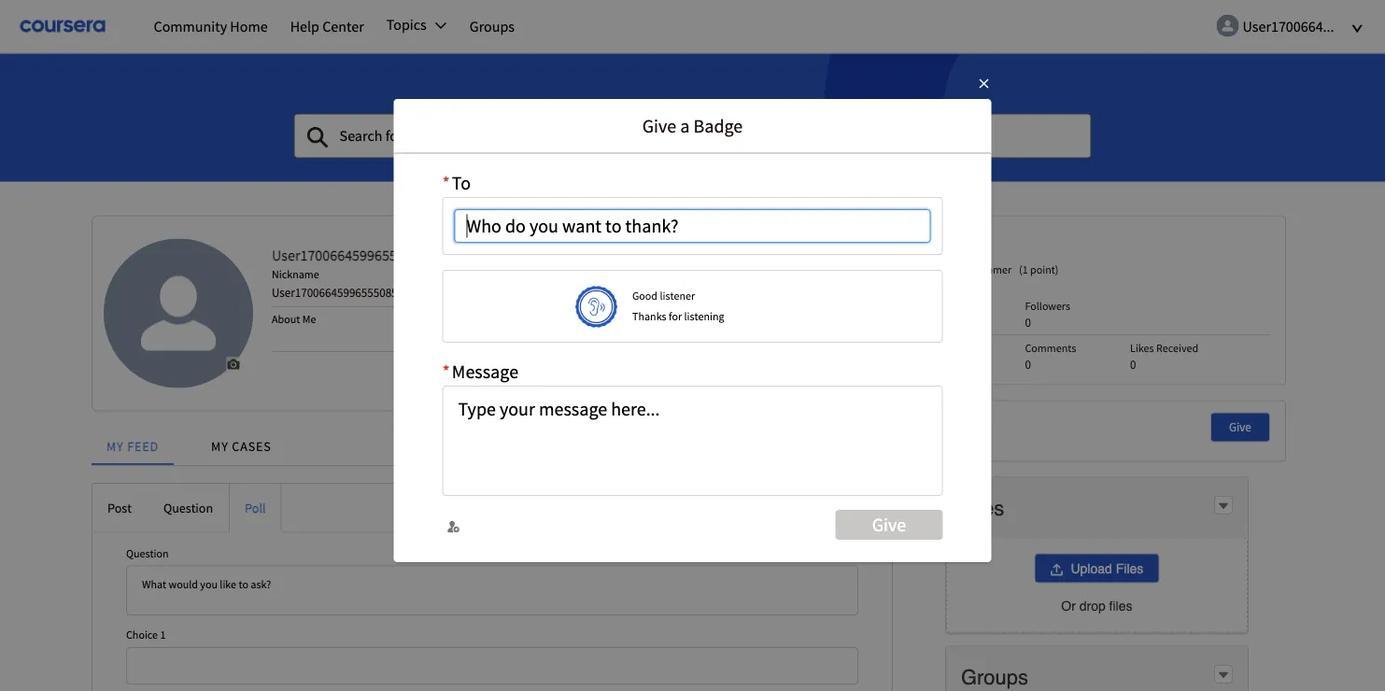 Task type: vqa. For each thing, say whether or not it's contained in the screenshot.
the Search this feed... SEARCH FIELD
no



Task type: locate. For each thing, give the bounding box(es) containing it.
text default image
[[1217, 669, 1230, 682]]

1 horizontal spatial give
[[1229, 419, 1251, 435]]

1 left point
[[1022, 262, 1028, 277]]

user1700664599655508536 up nickname user1700664599655508536
[[272, 245, 441, 264]]

0 vertical spatial files
[[961, 496, 1004, 520]]

1 * from the top
[[442, 171, 450, 195]]

0 vertical spatial groups link
[[458, 5, 526, 48]]

1 my from the left
[[106, 438, 124, 455]]

1 vertical spatial groups
[[961, 665, 1028, 689]]

Type your message here... text field
[[442, 386, 943, 496]]

point
[[1030, 262, 1055, 277]]

poll
[[245, 499, 266, 516]]

or
[[1061, 598, 1076, 613]]

give
[[642, 114, 676, 137], [1229, 419, 1251, 435]]

* for message
[[442, 360, 450, 383]]

groups inside multilevel navigation menu menu bar
[[470, 17, 515, 35]]

about me
[[272, 311, 316, 326]]

1 vertical spatial files
[[1116, 561, 1144, 576]]

0 horizontal spatial 1
[[160, 628, 166, 642]]

question left poll
[[163, 499, 213, 516]]

files link
[[961, 495, 1008, 521]]

1 horizontal spatial files
[[1116, 561, 1144, 576]]

1 vertical spatial give
[[1229, 419, 1251, 435]]

1 right choice
[[160, 628, 166, 642]]

0 for followers 0
[[1025, 314, 1031, 330]]

files down badges
[[961, 496, 1004, 520]]

2 * from the top
[[442, 360, 450, 383]]

0 down followers
[[1025, 314, 1031, 330]]

cases
[[232, 438, 272, 455]]

post link
[[92, 484, 147, 532]]

0 inside comments 0
[[1025, 357, 1031, 372]]

my cases link
[[196, 415, 286, 465]]

1 vertical spatial 1
[[160, 628, 166, 642]]

good
[[632, 288, 658, 303]]

0 horizontal spatial my
[[106, 438, 124, 455]]

help
[[290, 17, 319, 35]]

choice 1
[[126, 628, 166, 642]]

groups
[[470, 17, 515, 35], [961, 665, 1028, 689]]

likes
[[1130, 341, 1154, 355]]

0 horizontal spatial groups
[[470, 17, 515, 35]]

give inside button
[[1229, 419, 1251, 435]]

home
[[230, 17, 268, 35]]

1 horizontal spatial groups
[[961, 665, 1028, 689]]

give for give a badge
[[642, 114, 676, 137]]

nickname user1700664599655508536
[[272, 266, 410, 300]]

help center
[[290, 17, 364, 35]]

my left feed
[[106, 438, 124, 455]]

* left message
[[442, 360, 450, 383]]

groups link
[[458, 5, 526, 48], [961, 664, 1032, 690]]

1 vertical spatial *
[[442, 360, 450, 383]]

0 inside the likes received 0
[[1130, 357, 1136, 372]]

newcomer ( 1 point )
[[961, 262, 1059, 277]]

my
[[106, 438, 124, 455], [211, 438, 229, 455]]

likes received 0
[[1130, 341, 1198, 372]]

0 vertical spatial *
[[442, 171, 450, 195]]

files right upload
[[1116, 561, 1144, 576]]

following
[[931, 298, 977, 313]]

0 down likes
[[1130, 357, 1136, 372]]

banner
[[0, 0, 1385, 182]]

post
[[107, 499, 132, 516]]

0 vertical spatial user1700664599655508536
[[272, 245, 441, 264]]

* left the to
[[442, 171, 450, 195]]

1
[[1022, 262, 1028, 277], [160, 628, 166, 642]]

center
[[322, 17, 364, 35]]

0 horizontal spatial groups link
[[458, 5, 526, 48]]

comments
[[1025, 341, 1076, 355]]

0 vertical spatial give
[[642, 114, 676, 137]]

*
[[442, 171, 450, 195], [442, 360, 450, 383]]

listener
[[660, 288, 695, 303]]

help center link
[[279, 5, 375, 48]]

followers
[[1025, 298, 1070, 313]]

give left a
[[642, 114, 676, 137]]

user1700664599655508536
[[272, 245, 441, 264], [272, 284, 410, 300]]

0 down "comments"
[[1025, 357, 1031, 372]]

Choice 1 text field
[[126, 647, 858, 685]]

give up text default icon
[[1229, 419, 1251, 435]]

files
[[961, 496, 1004, 520], [1116, 561, 1144, 576]]

1 horizontal spatial my
[[211, 438, 229, 455]]

question
[[163, 499, 213, 516], [126, 546, 169, 561]]

0 inside followers 0
[[1025, 314, 1031, 330]]

user1700664599655508536 up me
[[272, 284, 410, 300]]

community home link
[[142, 5, 279, 48]]

0
[[1025, 314, 1031, 330], [1025, 357, 1031, 372], [1130, 357, 1136, 372]]

question down post link
[[126, 546, 169, 561]]

1 horizontal spatial 1
[[1022, 262, 1028, 277]]

give a badge
[[642, 114, 743, 137]]

user1700664599655508536 image
[[104, 239, 253, 388]]

1 vertical spatial user1700664599655508536
[[272, 284, 410, 300]]

my left cases
[[211, 438, 229, 455]]

2 my from the left
[[211, 438, 229, 455]]

0 vertical spatial 1
[[1022, 262, 1028, 277]]

poll link
[[229, 484, 282, 532]]

None field
[[294, 113, 1091, 158]]

my cases
[[211, 438, 272, 455]]

nickname
[[272, 266, 319, 281]]

posts
[[931, 341, 957, 355]]

)
[[1055, 262, 1059, 277]]

0 vertical spatial groups
[[470, 17, 515, 35]]

text default image
[[1217, 500, 1230, 513]]

0 horizontal spatial give
[[642, 114, 676, 137]]

1 vertical spatial groups link
[[961, 664, 1032, 690]]

thanks
[[632, 309, 667, 324]]



Task type: describe. For each thing, give the bounding box(es) containing it.
multilevel navigation menu menu bar
[[142, 5, 1137, 48]]

drop
[[1079, 598, 1106, 613]]

newcomer image
[[931, 259, 954, 282]]

badge
[[693, 114, 743, 137]]

1 user1700664599655508536 from the top
[[272, 245, 441, 264]]

badges link
[[924, 412, 1184, 431]]

newcomer
[[961, 262, 1012, 277]]

to
[[452, 171, 471, 195]]

give for give
[[1229, 419, 1251, 435]]

choice
[[126, 628, 158, 642]]

files
[[1109, 598, 1133, 613]]

feed
[[127, 438, 159, 455]]

my for my cases
[[211, 438, 229, 455]]

followers 0
[[1025, 298, 1070, 330]]

1 horizontal spatial groups link
[[961, 664, 1032, 690]]

banner containing community home
[[0, 0, 1385, 182]]

community
[[154, 17, 227, 35]]

for
[[669, 309, 682, 324]]

0 for comments 0
[[1025, 357, 1031, 372]]

listening
[[684, 309, 724, 324]]

0 horizontal spatial files
[[961, 496, 1004, 520]]

1 vertical spatial question
[[126, 546, 169, 561]]

upload files
[[1071, 561, 1144, 576]]

upload
[[1071, 561, 1112, 576]]

good listener thanks for listening
[[632, 288, 724, 324]]

0 vertical spatial question
[[163, 499, 213, 516]]

my for my feed
[[106, 438, 124, 455]]

* for to
[[442, 171, 450, 195]]

(
[[1019, 262, 1022, 277]]

edit button
[[792, 232, 842, 260]]

files element
[[945, 477, 1249, 635]]

a
[[680, 114, 690, 137]]

message
[[452, 360, 518, 383]]

or drop files
[[1061, 598, 1133, 613]]

Search for help text field
[[294, 113, 1091, 158]]

Question text field
[[126, 566, 858, 616]]

received
[[1156, 341, 1198, 355]]

my feed link
[[92, 415, 174, 465]]

my feed
[[106, 438, 159, 455]]

me
[[302, 311, 316, 326]]

Who do you want to thank? text field
[[454, 209, 931, 243]]

influence
[[931, 228, 989, 247]]

2 user1700664599655508536 from the top
[[272, 284, 410, 300]]

question link
[[147, 484, 229, 532]]

comments 0
[[1025, 341, 1076, 372]]

edit
[[807, 238, 827, 253]]

community home
[[154, 17, 268, 35]]

about
[[272, 311, 300, 326]]

give button
[[1210, 412, 1270, 442]]

badges
[[924, 412, 969, 431]]



